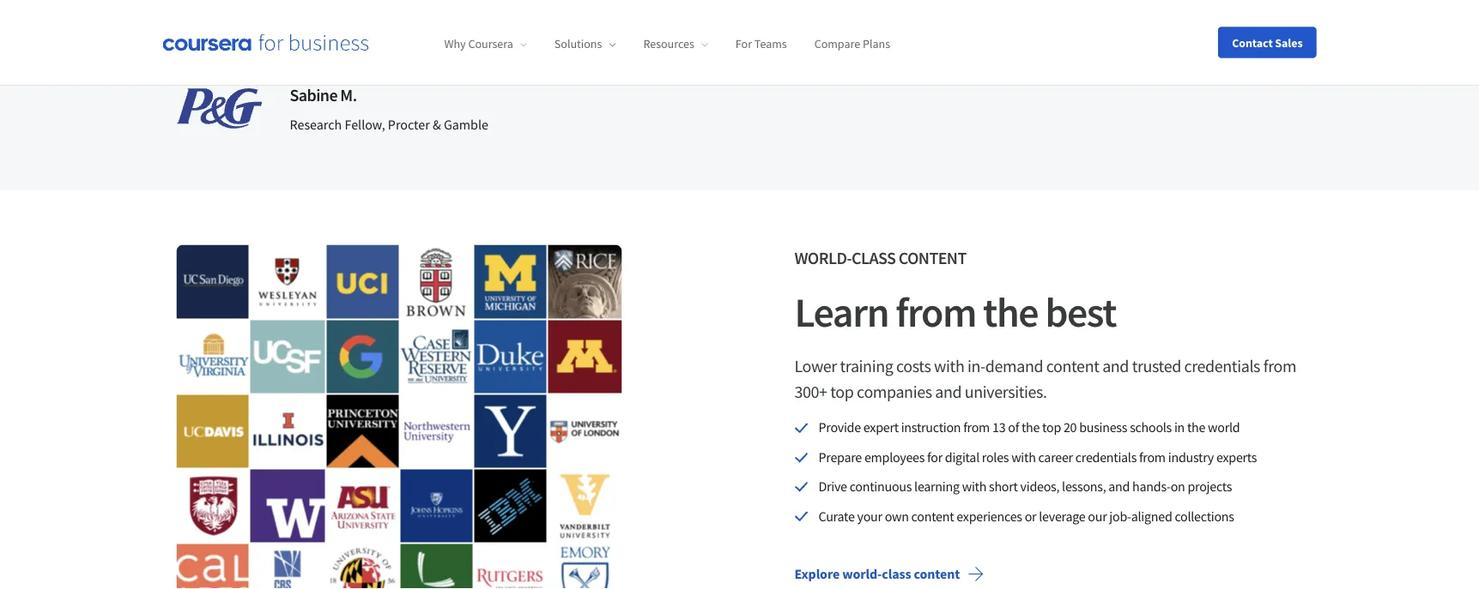 Task type: locate. For each thing, give the bounding box(es) containing it.
for teams
[[736, 36, 787, 52]]

experiences
[[957, 508, 1022, 525]]

and left trusted
[[1103, 356, 1129, 377]]

projects
[[1188, 479, 1232, 496]]

0 vertical spatial credentials
[[1185, 356, 1261, 377]]

with right "roles"
[[1012, 449, 1036, 466]]

content
[[899, 247, 967, 269], [1046, 356, 1100, 377], [912, 508, 954, 525], [914, 566, 960, 583]]

procter
[[388, 117, 430, 134]]

learning
[[915, 479, 960, 496]]

1 vertical spatial class
[[882, 566, 911, 583]]

1 horizontal spatial credentials
[[1185, 356, 1261, 377]]

for teams link
[[736, 36, 787, 52]]

resources
[[643, 36, 695, 52]]

&
[[433, 117, 441, 134]]

teams
[[755, 36, 787, 52]]

0 vertical spatial top
[[831, 381, 854, 403]]

gamble
[[444, 117, 489, 134]]

thirty logos from well known universities image
[[176, 245, 622, 590]]

class
[[852, 247, 896, 269], [882, 566, 911, 583]]

career
[[1039, 449, 1073, 466]]

and up instruction
[[935, 381, 962, 403]]

and
[[1103, 356, 1129, 377], [935, 381, 962, 403], [1109, 479, 1130, 496]]

class up learn
[[852, 247, 896, 269]]

job-
[[1110, 508, 1131, 525]]

world-
[[795, 247, 852, 269]]

with for in-
[[934, 356, 965, 377]]

2 vertical spatial with
[[962, 479, 987, 496]]

1 vertical spatial credentials
[[1076, 449, 1137, 466]]

top right 300+
[[831, 381, 854, 403]]

2 vertical spatial and
[[1109, 479, 1130, 496]]

content inside the lower training costs with in-demand content and trusted credentials from 300+ top companies and universities.
[[1046, 356, 1100, 377]]

research
[[290, 117, 342, 134]]

digital
[[945, 449, 980, 466]]

0 vertical spatial class
[[852, 247, 896, 269]]

0 vertical spatial with
[[934, 356, 965, 377]]

provide
[[819, 420, 861, 437]]

with
[[934, 356, 965, 377], [1012, 449, 1036, 466], [962, 479, 987, 496]]

top left 20
[[1042, 420, 1061, 437]]

drive
[[819, 479, 847, 496]]

top
[[831, 381, 854, 403], [1042, 420, 1061, 437]]

leverage
[[1039, 508, 1086, 525]]

and for demand
[[1103, 356, 1129, 377]]

coursera
[[468, 36, 513, 52]]

resources link
[[643, 36, 708, 52]]

provide expert instruction from 13 of the top 20 business schools in the world
[[819, 420, 1240, 437]]

1 horizontal spatial top
[[1042, 420, 1061, 437]]

and up job-
[[1109, 479, 1130, 496]]

universities.
[[965, 381, 1047, 403]]

the
[[983, 287, 1038, 338], [1022, 420, 1040, 437], [1187, 420, 1206, 437]]

contact sales button
[[1219, 27, 1317, 58]]

best
[[1045, 287, 1116, 338]]

companies
[[857, 381, 932, 403]]

credentials
[[1185, 356, 1261, 377], [1076, 449, 1137, 466]]

in-
[[968, 356, 986, 377]]

credentials down business
[[1076, 449, 1137, 466]]

content down best
[[1046, 356, 1100, 377]]

plans
[[863, 36, 890, 52]]

world
[[1208, 420, 1240, 437]]

for
[[927, 449, 943, 466]]

curate your own content experiences or leverage our job-aligned collections
[[819, 508, 1234, 525]]

credentials up world
[[1185, 356, 1261, 377]]

sabine
[[290, 84, 337, 106]]

sabine m.
[[290, 84, 357, 106]]

p&g logo image
[[176, 88, 262, 129]]

content down learning
[[912, 508, 954, 525]]

aligned
[[1131, 508, 1173, 525]]

compare plans link
[[815, 36, 890, 52]]

content right world- in the bottom right of the page
[[914, 566, 960, 583]]

compare
[[815, 36, 860, 52]]

learn from the best
[[795, 287, 1116, 338]]

with left short on the right of the page
[[962, 479, 987, 496]]

0 horizontal spatial top
[[831, 381, 854, 403]]

1 vertical spatial with
[[1012, 449, 1036, 466]]

solutions link
[[555, 36, 616, 52]]

compare plans
[[815, 36, 890, 52]]

lower
[[795, 356, 837, 377]]

continuous
[[850, 479, 912, 496]]

fellow,
[[345, 117, 385, 134]]

from
[[896, 287, 976, 338], [1264, 356, 1297, 377], [964, 420, 990, 437], [1139, 449, 1166, 466]]

why
[[444, 36, 466, 52]]

top inside the lower training costs with in-demand content and trusted credentials from 300+ top companies and universities.
[[831, 381, 854, 403]]

with left in-
[[934, 356, 965, 377]]

coursera for business image
[[163, 34, 369, 51]]

1 vertical spatial top
[[1042, 420, 1061, 437]]

class down the own
[[882, 566, 911, 583]]

with inside the lower training costs with in-demand content and trusted credentials from 300+ top companies and universities.
[[934, 356, 965, 377]]

explore
[[795, 566, 840, 583]]

the right in
[[1187, 420, 1206, 437]]

0 vertical spatial and
[[1103, 356, 1129, 377]]

training
[[840, 356, 893, 377]]



Task type: describe. For each thing, give the bounding box(es) containing it.
why coursera link
[[444, 36, 527, 52]]

videos,
[[1021, 479, 1060, 496]]

0 horizontal spatial credentials
[[1076, 449, 1137, 466]]

credentials inside the lower training costs with in-demand content and trusted credentials from 300+ top companies and universities.
[[1185, 356, 1261, 377]]

lower training costs with in-demand content and trusted credentials from 300+ top companies and universities.
[[795, 356, 1297, 403]]

short
[[989, 479, 1018, 496]]

300+
[[795, 381, 827, 403]]

for
[[736, 36, 752, 52]]

our
[[1088, 508, 1107, 525]]

of
[[1008, 420, 1019, 437]]

own
[[885, 508, 909, 525]]

content up learn from the best
[[899, 247, 967, 269]]

1 vertical spatial and
[[935, 381, 962, 403]]

business
[[1079, 420, 1128, 437]]

prepare
[[819, 449, 862, 466]]

world-
[[843, 566, 882, 583]]

and for videos,
[[1109, 479, 1130, 496]]

13
[[993, 420, 1006, 437]]

explore world-class content link
[[781, 554, 998, 590]]

hands-
[[1133, 479, 1171, 496]]

with for short
[[962, 479, 987, 496]]

lessons,
[[1062, 479, 1106, 496]]

employees
[[865, 449, 925, 466]]

schools
[[1130, 420, 1172, 437]]

research fellow, procter & gamble
[[290, 117, 489, 134]]

in
[[1175, 420, 1185, 437]]

collections
[[1175, 508, 1234, 525]]

sales
[[1275, 35, 1303, 50]]

why coursera
[[444, 36, 513, 52]]

trusted
[[1132, 356, 1181, 377]]

drive continuous learning with short videos, lessons, and hands-on projects
[[819, 479, 1232, 496]]

industry
[[1168, 449, 1214, 466]]

experts
[[1217, 449, 1257, 466]]

explore world-class content
[[795, 566, 960, 583]]

world-class content
[[795, 247, 967, 269]]

contact sales
[[1232, 35, 1303, 50]]

solutions
[[555, 36, 602, 52]]

your
[[857, 508, 882, 525]]

learn
[[795, 287, 889, 338]]

from inside the lower training costs with in-demand content and trusted credentials from 300+ top companies and universities.
[[1264, 356, 1297, 377]]

curate
[[819, 508, 855, 525]]

the right of
[[1022, 420, 1040, 437]]

roles
[[982, 449, 1009, 466]]

20
[[1064, 420, 1077, 437]]

or
[[1025, 508, 1037, 525]]

contact
[[1232, 35, 1273, 50]]

on
[[1171, 479, 1185, 496]]

demand
[[986, 356, 1043, 377]]

the up demand
[[983, 287, 1038, 338]]

instruction
[[901, 420, 961, 437]]

m.
[[340, 84, 357, 106]]

prepare employees for digital roles with career credentials from industry experts
[[819, 449, 1257, 466]]

expert
[[864, 420, 899, 437]]

costs
[[896, 356, 931, 377]]



Task type: vqa. For each thing, say whether or not it's contained in the screenshot.
study
no



